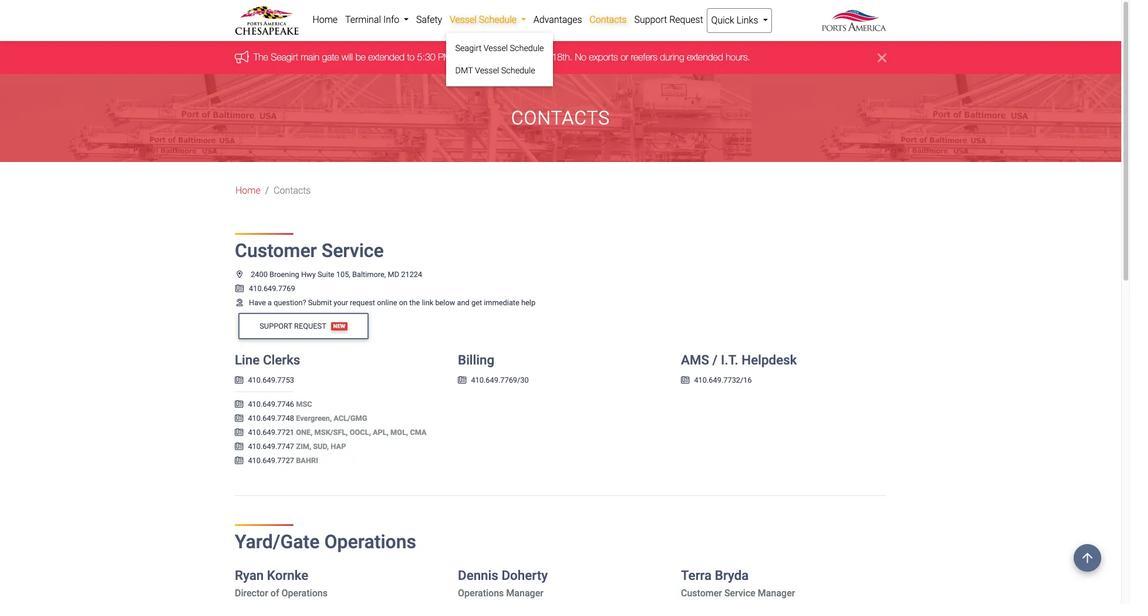 Task type: locate. For each thing, give the bounding box(es) containing it.
phone office image down ams
[[681, 377, 690, 385]]

support request down question?
[[260, 322, 326, 331]]

1 manager from the left
[[506, 588, 544, 599]]

2 phone office image from the top
[[235, 458, 243, 465]]

0 horizontal spatial customer
[[235, 240, 317, 262]]

410.649.7769
[[249, 284, 295, 293]]

customer service
[[235, 240, 384, 262]]

support request link
[[631, 8, 707, 32]]

phone office image for 410.649.7769
[[235, 285, 244, 293]]

1 vertical spatial phone office image
[[235, 458, 243, 465]]

customer down terra
[[681, 588, 722, 599]]

support
[[634, 14, 667, 25], [260, 322, 292, 331]]

extended
[[368, 52, 405, 62], [687, 52, 723, 62]]

contacts
[[590, 14, 627, 25], [511, 107, 610, 129], [274, 185, 311, 196]]

1 phone office image from the top
[[235, 429, 243, 437]]

0 horizontal spatial extended
[[368, 52, 405, 62]]

bahri
[[296, 456, 318, 465]]

terra
[[681, 568, 712, 583]]

1 horizontal spatial manager
[[758, 588, 795, 599]]

phone office image inside 410.649.7769/30 link
[[458, 377, 466, 385]]

phone office image left 410.649.7727
[[235, 458, 243, 465]]

advantages
[[534, 14, 582, 25]]

0 vertical spatial vessel
[[450, 14, 477, 25]]

410.649.7746 msc
[[248, 400, 312, 409]]

seagirt right 'the' on the left of the page
[[271, 52, 298, 62]]

service up the 105,
[[322, 240, 384, 262]]

home
[[313, 14, 338, 25], [235, 185, 261, 196]]

request down submit
[[294, 322, 326, 331]]

vessel schedule link
[[446, 8, 530, 32]]

0 vertical spatial customer
[[235, 240, 317, 262]]

line clerks
[[235, 353, 300, 368]]

seagirt vessel schedule
[[455, 43, 544, 53]]

advantages link
[[530, 8, 586, 32]]

/
[[713, 353, 718, 368]]

phone office image left the '410.649.7746' on the bottom left
[[235, 401, 243, 409]]

kornke
[[267, 568, 308, 583]]

1 vertical spatial vessel
[[484, 43, 508, 53]]

phone office image down line
[[235, 377, 243, 385]]

0 horizontal spatial on
[[399, 298, 408, 307]]

410.649.7732/16
[[694, 376, 752, 385]]

0 horizontal spatial seagirt
[[271, 52, 298, 62]]

msc
[[296, 400, 312, 409]]

the
[[409, 298, 420, 307]]

gate
[[322, 52, 339, 62]]

schedule for seagirt vessel schedule
[[510, 43, 544, 53]]

manager inside dennis doherty operations manager
[[506, 588, 544, 599]]

wednesday,
[[466, 52, 515, 62]]

1 vertical spatial service
[[725, 588, 756, 599]]

1 vertical spatial contacts
[[511, 107, 610, 129]]

ams
[[681, 353, 709, 368]]

0 horizontal spatial manager
[[506, 588, 544, 599]]

21224
[[401, 270, 422, 279]]

go to top image
[[1074, 544, 1102, 572]]

terminal info link
[[341, 8, 413, 32]]

customer up broening
[[235, 240, 317, 262]]

sud,
[[313, 442, 329, 451]]

0 vertical spatial phone office image
[[235, 429, 243, 437]]

your
[[334, 298, 348, 307]]

410.649.7746
[[248, 400, 294, 409]]

phone office image for 410.649.7747
[[235, 443, 243, 451]]

phone office image for 410.649.7727
[[235, 458, 243, 465]]

1 horizontal spatial customer
[[681, 588, 722, 599]]

line
[[235, 353, 260, 368]]

0 vertical spatial service
[[322, 240, 384, 262]]

seagirt
[[455, 43, 482, 53], [271, 52, 298, 62]]

1 horizontal spatial request
[[669, 14, 703, 25]]

the seagirt main gate will be extended to 5:30 pm on wednesday, october 18th.  no exports or reefers during extended hours.
[[254, 52, 750, 62]]

1 horizontal spatial seagirt
[[455, 43, 482, 53]]

help
[[521, 298, 536, 307]]

during
[[660, 52, 684, 62]]

0 horizontal spatial home link
[[235, 184, 261, 198]]

0 vertical spatial on
[[454, 52, 464, 62]]

0 horizontal spatial support
[[260, 322, 292, 331]]

1 vertical spatial request
[[294, 322, 326, 331]]

0 vertical spatial schedule
[[479, 14, 517, 25]]

phone office image inside the 410.649.7732/16 link
[[681, 377, 690, 385]]

on left the the
[[399, 298, 408, 307]]

quick links link
[[707, 8, 772, 33]]

doherty
[[502, 568, 548, 583]]

2 vertical spatial vessel
[[475, 66, 499, 76]]

1 horizontal spatial home
[[313, 14, 338, 25]]

phone office image left the 410.649.7721
[[235, 429, 243, 437]]

410.649.7721 one, msk/sfl, oocl, apl, mol, cma
[[248, 428, 427, 437]]

info
[[383, 14, 399, 25]]

phone office image inside 410.649.7753 link
[[235, 377, 243, 385]]

phone office image
[[235, 429, 243, 437], [235, 458, 243, 465]]

acl/gmg
[[334, 414, 367, 423]]

october
[[518, 52, 550, 62]]

dmt vessel schedule link
[[451, 60, 549, 82]]

phone office image up user headset "image"
[[235, 285, 244, 293]]

on right pm
[[454, 52, 464, 62]]

phone office image inside 410.649.7769 link
[[235, 285, 244, 293]]

map marker alt image
[[235, 271, 244, 279]]

vessel for dmt
[[475, 66, 499, 76]]

have
[[249, 298, 266, 307]]

hwy
[[301, 270, 316, 279]]

phone office image left 410.649.7747
[[235, 443, 243, 451]]

2 manager from the left
[[758, 588, 795, 599]]

request
[[350, 298, 375, 307]]

phone office image for 410.649.7769/30
[[458, 377, 466, 385]]

2 vertical spatial schedule
[[501, 66, 535, 76]]

extended right during
[[687, 52, 723, 62]]

schedule for dmt vessel schedule
[[501, 66, 535, 76]]

reefers
[[631, 52, 658, 62]]

home link
[[309, 8, 341, 32], [235, 184, 261, 198]]

seagirt inside the seagirt main gate will be extended to 5:30 pm on wednesday, october 18th.  no exports or reefers during extended hours. alert
[[271, 52, 298, 62]]

extended left to on the top left
[[368, 52, 405, 62]]

dmt
[[455, 66, 473, 76]]

hours.
[[726, 52, 750, 62]]

phone office image for 410.649.7748
[[235, 415, 243, 423]]

1 extended from the left
[[368, 52, 405, 62]]

1 vertical spatial schedule
[[510, 43, 544, 53]]

service down bryda
[[725, 588, 756, 599]]

support request
[[634, 14, 703, 25], [260, 322, 326, 331]]

schedule
[[479, 14, 517, 25], [510, 43, 544, 53], [501, 66, 535, 76]]

on inside alert
[[454, 52, 464, 62]]

get
[[471, 298, 482, 307]]

service
[[322, 240, 384, 262], [725, 588, 756, 599]]

410.649.7769/30 link
[[458, 376, 529, 385]]

suite
[[318, 270, 334, 279]]

1 horizontal spatial support request
[[634, 14, 703, 25]]

seagirt vessel schedule link
[[451, 38, 549, 60]]

1 horizontal spatial home link
[[309, 8, 341, 32]]

0 horizontal spatial home
[[235, 185, 261, 196]]

contacts link
[[586, 8, 631, 32]]

1 horizontal spatial service
[[725, 588, 756, 599]]

1 vertical spatial home
[[235, 185, 261, 196]]

yard/gate
[[235, 531, 320, 553]]

seagirt up dmt
[[455, 43, 482, 53]]

0 vertical spatial home link
[[309, 8, 341, 32]]

1 vertical spatial customer
[[681, 588, 722, 599]]

0 vertical spatial support
[[634, 14, 667, 25]]

phone office image
[[235, 285, 244, 293], [235, 377, 243, 385], [458, 377, 466, 385], [681, 377, 690, 385], [235, 401, 243, 409], [235, 415, 243, 423], [235, 443, 243, 451]]

1 vertical spatial support request
[[260, 322, 326, 331]]

ryan
[[235, 568, 264, 583]]

customer
[[235, 240, 317, 262], [681, 588, 722, 599]]

phone office image left "410.649.7748"
[[235, 415, 243, 423]]

support down a
[[260, 322, 292, 331]]

vessel inside 'link'
[[450, 14, 477, 25]]

be
[[356, 52, 366, 62]]

18th.
[[552, 52, 572, 62]]

1 horizontal spatial on
[[454, 52, 464, 62]]

manager inside the terra bryda customer service manager
[[758, 588, 795, 599]]

phone office image down the 'billing'
[[458, 377, 466, 385]]

support request up during
[[634, 14, 703, 25]]

1 vertical spatial home link
[[235, 184, 261, 198]]

2400 broening hwy suite 105, baltimore, md 21224 link
[[235, 270, 422, 279]]

support up reefers
[[634, 14, 667, 25]]

410.649.7727 bahri
[[248, 456, 318, 465]]

0 vertical spatial home
[[313, 14, 338, 25]]

request left quick
[[669, 14, 703, 25]]

0 vertical spatial support request
[[634, 14, 703, 25]]

1 horizontal spatial extended
[[687, 52, 723, 62]]

online
[[377, 298, 397, 307]]



Task type: vqa. For each thing, say whether or not it's contained in the screenshot.
inquiries
no



Task type: describe. For each thing, give the bounding box(es) containing it.
410.649.7753
[[248, 376, 294, 385]]

the seagirt main gate will be extended to 5:30 pm on wednesday, october 18th.  no exports or reefers during extended hours. link
[[254, 52, 750, 62]]

0 horizontal spatial service
[[322, 240, 384, 262]]

home for leftmost home link
[[235, 185, 261, 196]]

to
[[407, 52, 415, 62]]

apl,
[[373, 428, 389, 437]]

the
[[254, 52, 268, 62]]

submit
[[308, 298, 332, 307]]

ryan kornke director of operations
[[235, 568, 328, 599]]

main
[[301, 52, 320, 62]]

operations inside ryan kornke director of operations
[[282, 588, 328, 599]]

410.649.7748 evergreen, acl/gmg
[[248, 414, 367, 423]]

dennis
[[458, 568, 498, 583]]

the seagirt main gate will be extended to 5:30 pm on wednesday, october 18th.  no exports or reefers during extended hours. alert
[[0, 41, 1122, 74]]

below
[[435, 298, 455, 307]]

question?
[[274, 298, 306, 307]]

service inside the terra bryda customer service manager
[[725, 588, 756, 599]]

105,
[[336, 270, 350, 279]]

home for right home link
[[313, 14, 338, 25]]

link
[[422, 298, 433, 307]]

0 vertical spatial request
[[669, 14, 703, 25]]

exports
[[589, 52, 618, 62]]

quick
[[711, 15, 734, 26]]

oocl,
[[350, 428, 371, 437]]

phone office image for 410.649.7753
[[235, 377, 243, 385]]

410.649.7769/30
[[471, 376, 529, 385]]

2 vertical spatial contacts
[[274, 185, 311, 196]]

of
[[271, 588, 279, 599]]

yard/gate operations
[[235, 531, 416, 553]]

0 horizontal spatial request
[[294, 322, 326, 331]]

terra bryda customer service manager
[[681, 568, 795, 599]]

i.t.
[[721, 353, 738, 368]]

msk/sfl,
[[314, 428, 348, 437]]

md
[[388, 270, 399, 279]]

5:30
[[417, 52, 436, 62]]

phone office image for 410.649.7721
[[235, 429, 243, 437]]

cma
[[410, 428, 427, 437]]

quick links
[[711, 15, 761, 26]]

schedule inside 'link'
[[479, 14, 517, 25]]

billing
[[458, 353, 495, 368]]

clerks
[[263, 353, 300, 368]]

links
[[737, 15, 758, 26]]

safety
[[416, 14, 442, 25]]

hap
[[331, 442, 346, 451]]

1 vertical spatial support
[[260, 322, 292, 331]]

mol,
[[391, 428, 408, 437]]

410.649.7753 link
[[235, 376, 294, 385]]

dennis doherty operations manager
[[458, 568, 548, 599]]

1 vertical spatial on
[[399, 298, 408, 307]]

410.649.7721
[[248, 428, 294, 437]]

pm
[[438, 52, 451, 62]]

safety link
[[413, 8, 446, 32]]

close image
[[878, 51, 887, 65]]

dmt vessel schedule
[[455, 66, 535, 76]]

user headset image
[[235, 299, 244, 307]]

phone office image for 410.649.7732/16
[[681, 377, 690, 385]]

410.649.7732/16 link
[[681, 376, 752, 385]]

phone office image for 410.649.7746
[[235, 401, 243, 409]]

410.649.7769 link
[[235, 284, 295, 293]]

immediate
[[484, 298, 520, 307]]

one,
[[296, 428, 313, 437]]

and
[[457, 298, 470, 307]]

vessel for seagirt
[[484, 43, 508, 53]]

helpdesk
[[742, 353, 797, 368]]

terminal
[[345, 14, 381, 25]]

2 extended from the left
[[687, 52, 723, 62]]

broening
[[270, 270, 299, 279]]

seagirt inside the seagirt vessel schedule link
[[455, 43, 482, 53]]

410.649.7748
[[248, 414, 294, 423]]

evergreen,
[[296, 414, 332, 423]]

a
[[268, 298, 272, 307]]

no
[[575, 52, 587, 62]]

bullhorn image
[[235, 50, 254, 63]]

director
[[235, 588, 268, 599]]

operations inside dennis doherty operations manager
[[458, 588, 504, 599]]

or
[[621, 52, 628, 62]]

1 horizontal spatial support
[[634, 14, 667, 25]]

customer inside the terra bryda customer service manager
[[681, 588, 722, 599]]

2400 broening hwy suite 105, baltimore, md 21224
[[251, 270, 422, 279]]

410.649.7727
[[248, 456, 294, 465]]

have a question? submit your request online on the link below and get immediate help
[[249, 298, 536, 307]]

baltimore,
[[352, 270, 386, 279]]

ams / i.t. helpdesk
[[681, 353, 797, 368]]

0 vertical spatial contacts
[[590, 14, 627, 25]]

bryda
[[715, 568, 749, 583]]

will
[[342, 52, 353, 62]]

zim,
[[296, 442, 311, 451]]

terminal info
[[345, 14, 402, 25]]

0 horizontal spatial support request
[[260, 322, 326, 331]]

vessel schedule
[[450, 14, 519, 25]]

2400
[[251, 270, 268, 279]]

new
[[333, 323, 345, 329]]



